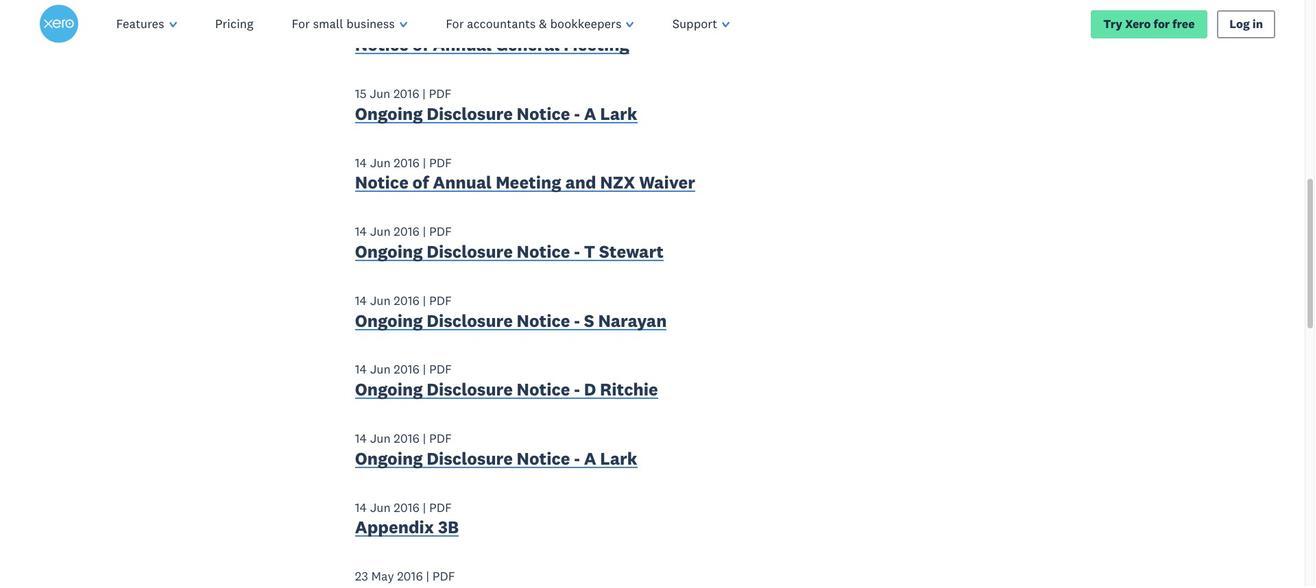 Task type: vqa. For each thing, say whether or not it's contained in the screenshot.
right video
no



Task type: locate. For each thing, give the bounding box(es) containing it.
0 vertical spatial annual
[[433, 34, 492, 56]]

notice
[[355, 34, 409, 56], [517, 103, 570, 125], [355, 172, 409, 194], [517, 241, 570, 263], [517, 310, 570, 332], [517, 379, 570, 401], [517, 448, 570, 470]]

2016 inside 14 jun 2016 | pdf ongoing disclosure notice - t stewart
[[394, 224, 420, 240]]

jun inside 14 jun 2016 | pdf ongoing disclosure notice - t stewart
[[370, 224, 391, 240]]

14 inside 14 jun 2016 | pdf notice of annual meeting and nzx waiver
[[355, 155, 367, 171]]

jun
[[372, 17, 392, 32], [370, 86, 391, 101], [370, 155, 391, 171], [370, 224, 391, 240], [370, 293, 391, 309], [370, 362, 391, 378], [370, 431, 391, 447], [370, 500, 391, 516]]

ongoing disclosure notice - t stewart link
[[355, 241, 664, 266]]

2 ongoing from the top
[[355, 241, 423, 263]]

0 horizontal spatial for
[[292, 16, 310, 32]]

1 ongoing disclosure notice - a lark link from the top
[[355, 103, 638, 128]]

14 jun 2016 | pdf ongoing disclosure notice - t stewart
[[355, 224, 664, 263]]

1 vertical spatial of
[[413, 172, 429, 194]]

meeting down bookkeepers
[[564, 34, 630, 56]]

0 vertical spatial a
[[584, 103, 596, 125]]

pdf for 14 jun 2016 | pdf ongoing disclosure notice - a lark
[[429, 431, 452, 447]]

0 vertical spatial lark
[[600, 103, 638, 125]]

- for 14 jun 2016 | pdf ongoing disclosure notice - t stewart
[[574, 241, 580, 263]]

2016 for 14 jun 2016 | pdf ongoing disclosure notice - d ritchie
[[394, 362, 420, 378]]

1 vertical spatial a
[[584, 448, 596, 470]]

14 jun 2016 | pdf ongoing disclosure notice - a lark
[[355, 431, 638, 470]]

jun for 14 jun 2016 | pdf ongoing disclosure notice - t stewart
[[370, 224, 391, 240]]

pdf inside 15 jun 2016 | pdf ongoing disclosure notice - a lark
[[429, 86, 452, 101]]

of inside 14 jun 2016 | pdf notice of annual meeting and nzx waiver
[[413, 172, 429, 194]]

ongoing inside 14 jun 2016 | pdf ongoing disclosure notice - d ritchie
[[355, 379, 423, 401]]

1 14 from the top
[[355, 155, 367, 171]]

3 14 from the top
[[355, 293, 367, 309]]

appendix 3b link
[[355, 517, 459, 542]]

1 - from the top
[[574, 103, 580, 125]]

4 - from the top
[[574, 379, 580, 401]]

0 vertical spatial meeting
[[564, 34, 630, 56]]

jun for 14 jun 2016 | pdf ongoing disclosure notice - s narayan
[[370, 293, 391, 309]]

24 jun 2016
[[355, 17, 421, 32]]

23
[[355, 569, 368, 585]]

for for for small business
[[292, 16, 310, 32]]

1 ongoing from the top
[[355, 103, 423, 125]]

ongoing inside 15 jun 2016 | pdf ongoing disclosure notice - a lark
[[355, 103, 423, 125]]

features
[[116, 16, 164, 32]]

notice inside 14 jun 2016 | pdf ongoing disclosure notice - s narayan
[[517, 310, 570, 332]]

2016 for 14 jun 2016 | pdf ongoing disclosure notice - a lark
[[394, 431, 420, 447]]

2 annual from the top
[[433, 172, 492, 194]]

jun inside 14 jun 2016 | pdf notice of annual meeting and nzx waiver
[[370, 155, 391, 171]]

| for 14 jun 2016 | pdf ongoing disclosure notice - a lark
[[423, 431, 426, 447]]

a inside 14 jun 2016 | pdf ongoing disclosure notice - a lark
[[584, 448, 596, 470]]

for for for accountants & bookkeepers
[[446, 16, 464, 32]]

a
[[584, 103, 596, 125], [584, 448, 596, 470]]

disclosure inside 14 jun 2016 | pdf ongoing disclosure notice - s narayan
[[427, 310, 513, 332]]

disclosure inside 15 jun 2016 | pdf ongoing disclosure notice - a lark
[[427, 103, 513, 125]]

disclosure inside 14 jun 2016 | pdf ongoing disclosure notice - a lark
[[427, 448, 513, 470]]

2 ongoing disclosure notice - a lark link from the top
[[355, 448, 638, 473]]

| inside 15 jun 2016 | pdf ongoing disclosure notice - a lark
[[423, 86, 426, 101]]

notice of annual meeting and nzx waiver link
[[355, 172, 695, 197]]

jun for 14 jun 2016 | pdf appendix 3b
[[370, 500, 391, 516]]

disclosure for 14 jun 2016 | pdf ongoing disclosure notice - d ritchie
[[427, 379, 513, 401]]

2 of from the top
[[413, 172, 429, 194]]

2016 inside 14 jun 2016 | pdf appendix 3b
[[394, 500, 420, 516]]

3 ongoing from the top
[[355, 310, 423, 332]]

14 inside 14 jun 2016 | pdf ongoing disclosure notice - a lark
[[355, 431, 367, 447]]

1 vertical spatial ongoing disclosure notice - a lark link
[[355, 448, 638, 473]]

| for 14 jun 2016 | pdf notice of annual meeting and nzx waiver
[[423, 155, 426, 171]]

2016 inside 15 jun 2016 | pdf ongoing disclosure notice - a lark
[[394, 86, 419, 101]]

pdf inside 14 jun 2016 | pdf notice of annual meeting and nzx waiver
[[429, 155, 452, 171]]

1 vertical spatial lark
[[600, 448, 638, 470]]

notice for 14 jun 2016 | pdf ongoing disclosure notice - s narayan
[[517, 310, 570, 332]]

2016 inside 14 jun 2016 | pdf ongoing disclosure notice - d ritchie
[[394, 362, 420, 378]]

features button
[[97, 0, 196, 48]]

14 inside 14 jun 2016 | pdf ongoing disclosure notice - d ritchie
[[355, 362, 367, 378]]

2016 inside 14 jun 2016 | pdf ongoing disclosure notice - s narayan
[[394, 293, 420, 309]]

t
[[584, 241, 595, 263]]

3 - from the top
[[574, 310, 580, 332]]

pdf inside 14 jun 2016 | pdf ongoing disclosure notice - t stewart
[[429, 224, 452, 240]]

jun for 14 jun 2016 | pdf notice of annual meeting and nzx waiver
[[370, 155, 391, 171]]

- inside 14 jun 2016 | pdf ongoing disclosure notice - s narayan
[[574, 310, 580, 332]]

| for 15 jun 2016 | pdf ongoing disclosure notice - a lark
[[423, 86, 426, 101]]

14 inside 14 jun 2016 | pdf ongoing disclosure notice - s narayan
[[355, 293, 367, 309]]

-
[[574, 103, 580, 125], [574, 241, 580, 263], [574, 310, 580, 332], [574, 379, 580, 401], [574, 448, 580, 470]]

6 14 from the top
[[355, 500, 367, 516]]

1 lark from the top
[[600, 103, 638, 125]]

2 disclosure from the top
[[427, 241, 513, 263]]

4 14 from the top
[[355, 362, 367, 378]]

jun for 24 jun 2016
[[372, 17, 392, 32]]

| for 14 jun 2016 | pdf ongoing disclosure notice - d ritchie
[[423, 362, 426, 378]]

1 vertical spatial meeting
[[496, 172, 562, 194]]

14 jun 2016 | pdf ongoing disclosure notice - s narayan
[[355, 293, 667, 332]]

| inside 14 jun 2016 | pdf ongoing disclosure notice - s narayan
[[423, 293, 426, 309]]

24
[[355, 17, 369, 32]]

pricing link
[[196, 0, 273, 48]]

2016 inside 14 jun 2016 | pdf notice of annual meeting and nzx waiver
[[394, 155, 420, 171]]

2016 inside 14 jun 2016 | pdf ongoing disclosure notice - a lark
[[394, 431, 420, 447]]

pdf
[[431, 17, 453, 32], [429, 86, 452, 101], [429, 155, 452, 171], [429, 224, 452, 240], [429, 293, 452, 309], [429, 362, 452, 378], [429, 431, 452, 447], [429, 500, 452, 516], [433, 569, 455, 585]]

support button
[[653, 0, 749, 48]]

0 vertical spatial ongoing disclosure notice - a lark link
[[355, 103, 638, 128]]

0 vertical spatial of
[[413, 34, 429, 56]]

- for 14 jun 2016 | pdf ongoing disclosure notice - a lark
[[574, 448, 580, 470]]

2 a from the top
[[584, 448, 596, 470]]

14 inside 14 jun 2016 | pdf appendix 3b
[[355, 500, 367, 516]]

- for 14 jun 2016 | pdf ongoing disclosure notice - s narayan
[[574, 310, 580, 332]]

disclosure inside 14 jun 2016 | pdf ongoing disclosure notice - t stewart
[[427, 241, 513, 263]]

and
[[565, 172, 596, 194]]

notice inside 14 jun 2016 | pdf ongoing disclosure notice - t stewart
[[517, 241, 570, 263]]

4 disclosure from the top
[[427, 379, 513, 401]]

3b
[[438, 517, 459, 539]]

1 disclosure from the top
[[427, 103, 513, 125]]

annual
[[433, 34, 492, 56], [433, 172, 492, 194]]

meeting left and
[[496, 172, 562, 194]]

appendix
[[355, 517, 434, 539]]

1 a from the top
[[584, 103, 596, 125]]

lark
[[600, 103, 638, 125], [600, 448, 638, 470]]

- inside 14 jun 2016 | pdf ongoing disclosure notice - t stewart
[[574, 241, 580, 263]]

pdf for 14 jun 2016 | pdf notice of annual meeting and nzx waiver
[[429, 155, 452, 171]]

1 vertical spatial annual
[[433, 172, 492, 194]]

0 horizontal spatial meeting
[[496, 172, 562, 194]]

jun inside 14 jun 2016 | pdf ongoing disclosure notice - a lark
[[370, 431, 391, 447]]

in
[[1253, 16, 1263, 31]]

5 14 from the top
[[355, 431, 367, 447]]

ongoing inside 14 jun 2016 | pdf ongoing disclosure notice - a lark
[[355, 448, 423, 470]]

of
[[413, 34, 429, 56], [413, 172, 429, 194]]

2 - from the top
[[574, 241, 580, 263]]

| for 14 jun 2016 | pdf appendix 3b
[[423, 500, 426, 516]]

| inside 14 jun 2016 | pdf ongoing disclosure notice - d ritchie
[[423, 362, 426, 378]]

- inside 14 jun 2016 | pdf ongoing disclosure notice - d ritchie
[[574, 379, 580, 401]]

|
[[423, 86, 426, 101], [423, 155, 426, 171], [423, 224, 426, 240], [423, 293, 426, 309], [423, 362, 426, 378], [423, 431, 426, 447], [423, 500, 426, 516], [426, 569, 430, 585]]

jun for 15 jun 2016 | pdf ongoing disclosure notice - a lark
[[370, 86, 391, 101]]

free
[[1173, 16, 1195, 31]]

ongoing disclosure notice - a lark link
[[355, 103, 638, 128], [355, 448, 638, 473]]

| inside 14 jun 2016 | pdf ongoing disclosure notice - a lark
[[423, 431, 426, 447]]

1 annual from the top
[[433, 34, 492, 56]]

for
[[1154, 16, 1170, 31]]

jun inside 14 jun 2016 | pdf ongoing disclosure notice - s narayan
[[370, 293, 391, 309]]

- inside 14 jun 2016 | pdf ongoing disclosure notice - a lark
[[574, 448, 580, 470]]

14 jun 2016 | pdf appendix 3b
[[355, 500, 459, 539]]

jun inside 15 jun 2016 | pdf ongoing disclosure notice - a lark
[[370, 86, 391, 101]]

pdf inside 14 jun 2016 | pdf ongoing disclosure notice - d ritchie
[[429, 362, 452, 378]]

jun inside 14 jun 2016 | pdf ongoing disclosure notice - d ritchie
[[370, 362, 391, 378]]

lark inside 14 jun 2016 | pdf ongoing disclosure notice - a lark
[[600, 448, 638, 470]]

- inside 15 jun 2016 | pdf ongoing disclosure notice - a lark
[[574, 103, 580, 125]]

jun inside 14 jun 2016 | pdf appendix 3b
[[370, 500, 391, 516]]

2016 for 24 jun 2016
[[396, 17, 421, 32]]

meeting
[[564, 34, 630, 56], [496, 172, 562, 194]]

2 lark from the top
[[600, 448, 638, 470]]

log
[[1230, 16, 1250, 31]]

5 disclosure from the top
[[427, 448, 513, 470]]

5 - from the top
[[574, 448, 580, 470]]

pdf inside 14 jun 2016 | pdf appendix 3b
[[429, 500, 452, 516]]

5 ongoing from the top
[[355, 448, 423, 470]]

2016 for 15 jun 2016 | pdf ongoing disclosure notice - a lark
[[394, 86, 419, 101]]

2016
[[396, 17, 421, 32], [394, 86, 419, 101], [394, 155, 420, 171], [394, 224, 420, 240], [394, 293, 420, 309], [394, 362, 420, 378], [394, 431, 420, 447], [394, 500, 420, 516], [397, 569, 423, 585]]

| inside 14 jun 2016 | pdf appendix 3b
[[423, 500, 426, 516]]

try xero for free
[[1104, 16, 1195, 31]]

ongoing inside 14 jun 2016 | pdf ongoing disclosure notice - s narayan
[[355, 310, 423, 332]]

bookkeepers
[[550, 16, 622, 32]]

3 disclosure from the top
[[427, 310, 513, 332]]

disclosure inside 14 jun 2016 | pdf ongoing disclosure notice - d ritchie
[[427, 379, 513, 401]]

for accountants & bookkeepers button
[[427, 0, 653, 48]]

14 inside 14 jun 2016 | pdf ongoing disclosure notice - t stewart
[[355, 224, 367, 240]]

14 jun 2016 | pdf ongoing disclosure notice - d ritchie
[[355, 362, 658, 401]]

pdf for 14 jun 2016 | pdf appendix 3b
[[429, 500, 452, 516]]

1 horizontal spatial for
[[446, 16, 464, 32]]

xero homepage image
[[39, 5, 78, 43]]

waiver
[[639, 172, 695, 194]]

for up notice of annual general meeting
[[446, 16, 464, 32]]

lark inside 15 jun 2016 | pdf ongoing disclosure notice - a lark
[[600, 103, 638, 125]]

ongoing
[[355, 103, 423, 125], [355, 241, 423, 263], [355, 310, 423, 332], [355, 379, 423, 401], [355, 448, 423, 470]]

2 14 from the top
[[355, 224, 367, 240]]

2 for from the left
[[446, 16, 464, 32]]

xero
[[1125, 16, 1151, 31]]

pdf inside 14 jun 2016 | pdf ongoing disclosure notice - a lark
[[429, 431, 452, 447]]

pdf for 14 jun 2016 | pdf ongoing disclosure notice - s narayan
[[429, 293, 452, 309]]

14 for ongoing disclosure notice - a lark
[[355, 431, 367, 447]]

disclosure
[[427, 103, 513, 125], [427, 241, 513, 263], [427, 310, 513, 332], [427, 379, 513, 401], [427, 448, 513, 470]]

notice of annual general meeting link
[[355, 34, 630, 59]]

ongoing for 15 jun 2016 | pdf ongoing disclosure notice - a lark
[[355, 103, 423, 125]]

for
[[292, 16, 310, 32], [446, 16, 464, 32]]

ongoing inside 14 jun 2016 | pdf ongoing disclosure notice - t stewart
[[355, 241, 423, 263]]

notice inside 14 jun 2016 | pdf ongoing disclosure notice - a lark
[[517, 448, 570, 470]]

notice inside 14 jun 2016 | pdf ongoing disclosure notice - d ritchie
[[517, 379, 570, 401]]

ongoing for 14 jun 2016 | pdf ongoing disclosure notice - d ritchie
[[355, 379, 423, 401]]

| inside 14 jun 2016 | pdf ongoing disclosure notice - t stewart
[[423, 224, 426, 240]]

a inside 15 jun 2016 | pdf ongoing disclosure notice - a lark
[[584, 103, 596, 125]]

try
[[1104, 16, 1123, 31]]

notice inside 15 jun 2016 | pdf ongoing disclosure notice - a lark
[[517, 103, 570, 125]]

14
[[355, 155, 367, 171], [355, 224, 367, 240], [355, 293, 367, 309], [355, 362, 367, 378], [355, 431, 367, 447], [355, 500, 367, 516]]

for inside dropdown button
[[446, 16, 464, 32]]

4 ongoing from the top
[[355, 379, 423, 401]]

for left the small
[[292, 16, 310, 32]]

1 for from the left
[[292, 16, 310, 32]]

2016 for 14 jun 2016 | pdf appendix 3b
[[394, 500, 420, 516]]

pdf inside 14 jun 2016 | pdf ongoing disclosure notice - s narayan
[[429, 293, 452, 309]]

| inside 14 jun 2016 | pdf notice of annual meeting and nzx waiver
[[423, 155, 426, 171]]

ongoing disclosure notice - s narayan link
[[355, 310, 667, 335]]

disclosure for 15 jun 2016 | pdf ongoing disclosure notice - a lark
[[427, 103, 513, 125]]

for inside "dropdown button"
[[292, 16, 310, 32]]



Task type: describe. For each thing, give the bounding box(es) containing it.
meeting inside 14 jun 2016 | pdf notice of annual meeting and nzx waiver
[[496, 172, 562, 194]]

- for 15 jun 2016 | pdf ongoing disclosure notice - a lark
[[574, 103, 580, 125]]

&
[[539, 16, 547, 32]]

for small business
[[292, 16, 395, 32]]

2016 for 14 jun 2016 | pdf ongoing disclosure notice - s narayan
[[394, 293, 420, 309]]

lark for 15 jun 2016 | pdf ongoing disclosure notice - a lark
[[600, 103, 638, 125]]

jun for 14 jun 2016 | pdf ongoing disclosure notice - a lark
[[370, 431, 391, 447]]

ongoing for 14 jun 2016 | pdf ongoing disclosure notice - s narayan
[[355, 310, 423, 332]]

disclosure for 14 jun 2016 | pdf ongoing disclosure notice - t stewart
[[427, 241, 513, 263]]

annual inside 14 jun 2016 | pdf notice of annual meeting and nzx waiver
[[433, 172, 492, 194]]

notice for 15 jun 2016 | pdf ongoing disclosure notice - a lark
[[517, 103, 570, 125]]

pdf for 15 jun 2016 | pdf ongoing disclosure notice - a lark
[[429, 86, 452, 101]]

stewart
[[599, 241, 664, 263]]

notice inside 14 jun 2016 | pdf notice of annual meeting and nzx waiver
[[355, 172, 409, 194]]

notice for 14 jun 2016 | pdf ongoing disclosure notice - d ritchie
[[517, 379, 570, 401]]

14 for ongoing disclosure notice - t stewart
[[355, 224, 367, 240]]

narayan
[[598, 310, 667, 332]]

try xero for free link
[[1091, 10, 1208, 38]]

may
[[371, 569, 394, 585]]

14 for appendix 3b
[[355, 500, 367, 516]]

pdf for 14 jun 2016 | pdf ongoing disclosure notice - t stewart
[[429, 224, 452, 240]]

ritchie
[[600, 379, 658, 401]]

jun for 14 jun 2016 | pdf ongoing disclosure notice - d ritchie
[[370, 362, 391, 378]]

general
[[496, 34, 560, 56]]

a for 15 jun 2016 | pdf ongoing disclosure notice - a lark
[[584, 103, 596, 125]]

a for 14 jun 2016 | pdf ongoing disclosure notice - a lark
[[584, 448, 596, 470]]

2016 for 23 may 2016 | pdf
[[397, 569, 423, 585]]

pdf for 23 may 2016 | pdf
[[433, 569, 455, 585]]

2016 for 14 jun 2016 | pdf ongoing disclosure notice - t stewart
[[394, 224, 420, 240]]

ongoing for 14 jun 2016 | pdf ongoing disclosure notice - t stewart
[[355, 241, 423, 263]]

for small business button
[[273, 0, 427, 48]]

ongoing for 14 jun 2016 | pdf ongoing disclosure notice - a lark
[[355, 448, 423, 470]]

accountants
[[467, 16, 536, 32]]

disclosure for 14 jun 2016 | pdf ongoing disclosure notice - s narayan
[[427, 310, 513, 332]]

pricing
[[215, 16, 253, 32]]

1 of from the top
[[413, 34, 429, 56]]

ongoing disclosure notice - d ritchie link
[[355, 379, 658, 404]]

for accountants & bookkeepers
[[446, 16, 622, 32]]

ongoing disclosure notice - a lark link for 14 jun 2016 | pdf ongoing disclosure notice - a lark
[[355, 448, 638, 473]]

15
[[355, 86, 367, 101]]

15 jun 2016 | pdf ongoing disclosure notice - a lark
[[355, 86, 638, 125]]

14 for ongoing disclosure notice - d ritchie
[[355, 362, 367, 378]]

14 for notice of annual meeting and nzx waiver
[[355, 155, 367, 171]]

small
[[313, 16, 343, 32]]

14 jun 2016 | pdf notice of annual meeting and nzx waiver
[[355, 155, 695, 194]]

nzx
[[600, 172, 635, 194]]

- for 14 jun 2016 | pdf ongoing disclosure notice - d ritchie
[[574, 379, 580, 401]]

notice for 14 jun 2016 | pdf ongoing disclosure notice - a lark
[[517, 448, 570, 470]]

d
[[584, 379, 596, 401]]

1 horizontal spatial meeting
[[564, 34, 630, 56]]

ongoing disclosure notice - a lark link for 15 jun 2016 | pdf ongoing disclosure notice - a lark
[[355, 103, 638, 128]]

| for 14 jun 2016 | pdf ongoing disclosure notice - s narayan
[[423, 293, 426, 309]]

disclosure for 14 jun 2016 | pdf ongoing disclosure notice - a lark
[[427, 448, 513, 470]]

| for 23 may 2016 | pdf
[[426, 569, 430, 585]]

14 for ongoing disclosure notice - s narayan
[[355, 293, 367, 309]]

2016 for 14 jun 2016 | pdf notice of annual meeting and nzx waiver
[[394, 155, 420, 171]]

s
[[584, 310, 594, 332]]

pdf for 14 jun 2016 | pdf ongoing disclosure notice - d ritchie
[[429, 362, 452, 378]]

notice of annual general meeting
[[355, 34, 630, 56]]

notice for 14 jun 2016 | pdf ongoing disclosure notice - t stewart
[[517, 241, 570, 263]]

support
[[673, 16, 717, 32]]

23 may 2016 | pdf
[[355, 569, 455, 585]]

| for 14 jun 2016 | pdf ongoing disclosure notice - t stewart
[[423, 224, 426, 240]]

log in
[[1230, 16, 1263, 31]]

lark for 14 jun 2016 | pdf ongoing disclosure notice - a lark
[[600, 448, 638, 470]]

log in link
[[1217, 10, 1276, 38]]

business
[[346, 16, 395, 32]]



